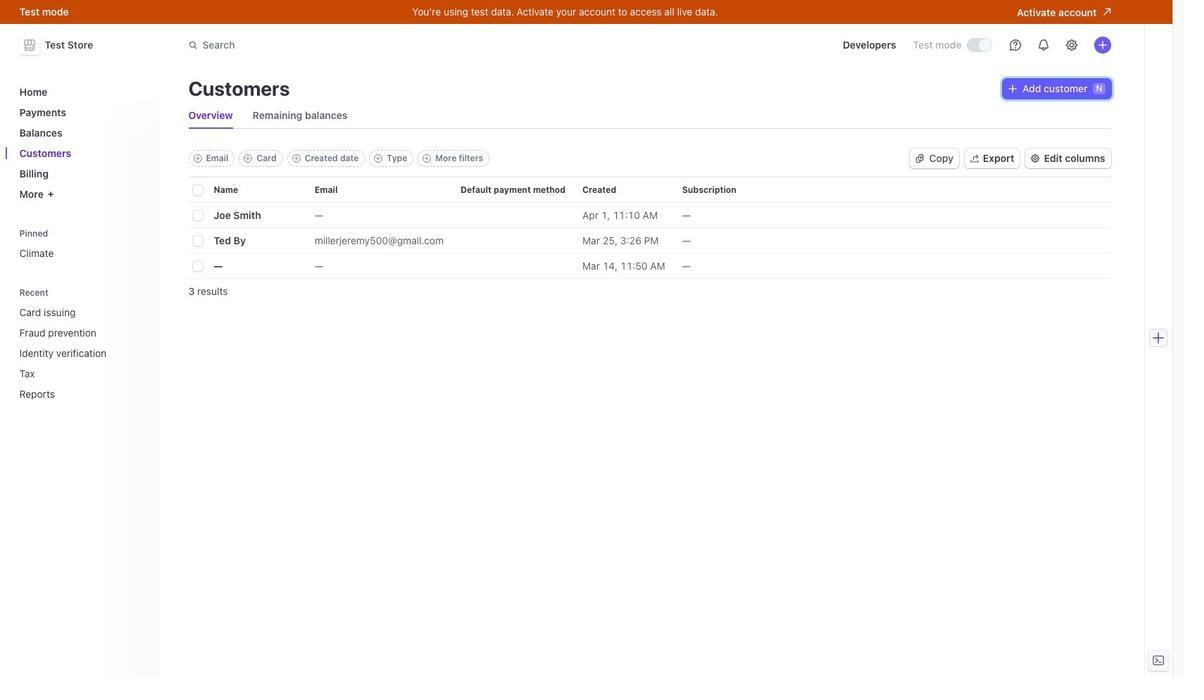 Task type: locate. For each thing, give the bounding box(es) containing it.
1 horizontal spatial svg image
[[1009, 85, 1017, 93]]

core navigation links element
[[14, 80, 152, 206]]

1 select item checkbox from the top
[[193, 211, 202, 220]]

add card image
[[244, 154, 252, 163]]

select item checkbox up select item option
[[193, 236, 202, 246]]

tab list
[[188, 103, 1111, 129]]

None search field
[[180, 32, 577, 58]]

Select item checkbox
[[193, 261, 202, 271]]

notifications image
[[1038, 39, 1049, 51]]

pinned element
[[14, 224, 152, 265]]

edit pins image
[[138, 229, 146, 238]]

1 recent element from the top
[[14, 283, 152, 406]]

1 vertical spatial select item checkbox
[[193, 236, 202, 246]]

add email image
[[193, 154, 202, 163]]

svg image
[[1009, 85, 1017, 93], [915, 154, 924, 163]]

toolbar
[[188, 150, 490, 167]]

add created date image
[[292, 154, 300, 163]]

0 vertical spatial select item checkbox
[[193, 211, 202, 220]]

add more filters image
[[423, 154, 431, 163]]

recent element
[[14, 283, 152, 406], [14, 301, 152, 406]]

Select item checkbox
[[193, 211, 202, 220], [193, 236, 202, 246]]

0 horizontal spatial svg image
[[915, 154, 924, 163]]

select item checkbox down the select all checkbox
[[193, 211, 202, 220]]



Task type: describe. For each thing, give the bounding box(es) containing it.
add type image
[[374, 154, 383, 163]]

help image
[[1010, 39, 1021, 51]]

2 recent element from the top
[[14, 301, 152, 406]]

Test mode checkbox
[[967, 39, 991, 51]]

Select All checkbox
[[193, 185, 202, 195]]

clear history image
[[138, 288, 146, 297]]

1 vertical spatial svg image
[[915, 154, 924, 163]]

0 vertical spatial svg image
[[1009, 85, 1017, 93]]

settings image
[[1066, 39, 1077, 51]]

2 select item checkbox from the top
[[193, 236, 202, 246]]

Search text field
[[180, 32, 577, 58]]



Task type: vqa. For each thing, say whether or not it's contained in the screenshot.
"YOUR" in Create a pricing table Create a branded, responsive pricing table to embed on your website.
no



